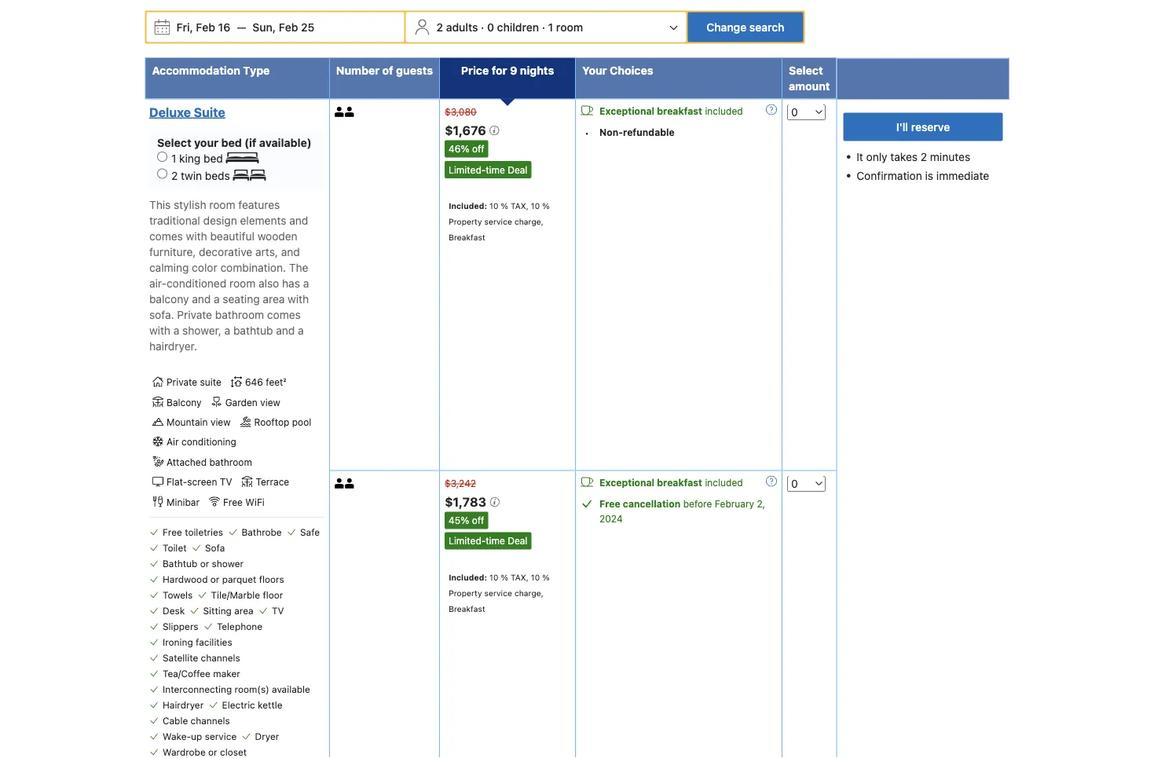 Task type: describe. For each thing, give the bounding box(es) containing it.
free for free toiletries
[[163, 526, 182, 537]]

sitting area
[[203, 605, 253, 616]]

2 · from the left
[[542, 20, 545, 33]]

646
[[245, 377, 263, 388]]

deluxe
[[149, 104, 191, 119]]

tea/coffee
[[163, 668, 211, 679]]

elements
[[240, 214, 286, 227]]

minutes
[[930, 150, 971, 163]]

and right bathtub
[[276, 324, 295, 337]]

available
[[272, 684, 310, 695]]

choices
[[610, 64, 653, 77]]

1 king bed
[[171, 152, 226, 165]]

telephone
[[217, 621, 262, 632]]

off for $1,676
[[472, 143, 485, 154]]

price
[[461, 64, 489, 77]]

0
[[487, 20, 494, 33]]

$1,676
[[445, 123, 489, 138]]

dryer
[[255, 731, 279, 742]]

646 feet²
[[245, 377, 287, 388]]

adults
[[446, 20, 478, 33]]

deal for $1,783
[[508, 536, 528, 547]]

bathrobe
[[242, 526, 282, 537]]

select amount
[[789, 64, 830, 92]]

select for select amount
[[789, 64, 823, 77]]

accommodation type
[[152, 64, 270, 77]]

mountain
[[167, 417, 208, 428]]

safe
[[300, 526, 320, 537]]

channels for cable channels
[[191, 715, 230, 726]]

i'll reserve
[[897, 120, 950, 133]]

a right bathtub
[[298, 324, 304, 337]]

room(s)
[[235, 684, 269, 695]]

property for $1,676
[[449, 217, 482, 226]]

floors
[[259, 574, 284, 585]]

only
[[867, 150, 888, 163]]

terrace
[[256, 477, 289, 488]]

limited-time deal. you're getting a reduced rate because this property has a limited-time deal running. these deals only last up to 48 hours.. element for $1,676
[[445, 161, 532, 178]]

0 vertical spatial tv
[[220, 477, 232, 488]]

takes
[[891, 150, 918, 163]]

design
[[203, 214, 237, 227]]

tax, for $1,676
[[511, 201, 529, 210]]

limited-time deal for $1,783
[[449, 536, 528, 547]]

free cancellation
[[600, 499, 681, 510]]

hardwood
[[163, 574, 208, 585]]

air-
[[149, 277, 167, 290]]

—
[[237, 20, 246, 33]]

deluxe suite link
[[149, 104, 321, 120]]

free wifi
[[223, 497, 265, 508]]

46% off
[[449, 143, 485, 154]]

included: for $1,676
[[449, 201, 487, 210]]

10 % tax, 10 % property service charge, breakfast for $1,676
[[449, 201, 550, 242]]

service for $1,783
[[484, 588, 512, 598]]

maker
[[213, 668, 240, 679]]

bathtub or shower
[[163, 558, 244, 569]]

•
[[585, 127, 589, 138]]

twin
[[181, 169, 202, 182]]

it
[[857, 150, 864, 163]]

color
[[192, 261, 217, 274]]

included for more details on meals and payment options icon
[[705, 106, 743, 117]]

number of guests
[[336, 64, 433, 77]]

combination.
[[220, 261, 286, 274]]

free for free cancellation
[[600, 499, 621, 510]]

2 feb from the left
[[279, 20, 298, 33]]

private inside this stylish room features traditional design elements and comes with beautiful wooden furniture, decorative arts, and calming color combination. the air-conditioned room also has a balcony and a seating area with sofa. private bathroom comes with a shower, a bathtub and a hairdryer.
[[177, 309, 212, 322]]

view for garden view
[[260, 397, 280, 408]]

decorative
[[199, 246, 252, 259]]

occupancy image
[[345, 478, 355, 488]]

and up wooden
[[289, 214, 308, 227]]

bed for your
[[221, 136, 242, 149]]

time for $1,783
[[486, 536, 505, 547]]

confirmation
[[857, 169, 923, 182]]

a right has
[[303, 277, 309, 290]]

view for mountain view
[[211, 417, 231, 428]]

1 vertical spatial tv
[[272, 605, 284, 616]]

46% off. you're getting 46% off the original price due to multiple deals and benefits.. element
[[445, 140, 489, 158]]

1 inside dropdown button
[[548, 20, 554, 33]]

breakfast for more details on meals and payment options icon
[[657, 106, 703, 117]]

limited-time deal. you're getting a reduced rate because this property has a limited-time deal running. these deals only last up to 48 hours.. element for $1,783
[[445, 533, 532, 550]]

more details on meals and payment options image
[[766, 104, 777, 115]]

off for $1,783
[[472, 515, 484, 526]]

1 · from the left
[[481, 20, 484, 33]]

before
[[683, 499, 712, 510]]

guests
[[396, 64, 433, 77]]

2 vertical spatial room
[[230, 277, 256, 290]]

10 % tax, 10 % property service charge, breakfast for $1,783
[[449, 573, 550, 614]]

price for 9 nights
[[461, 64, 554, 77]]

tile/marble floor
[[211, 589, 283, 600]]

electric kettle
[[222, 699, 283, 710]]

rooftop pool
[[254, 417, 311, 428]]

suite
[[194, 104, 225, 119]]

pool
[[292, 417, 311, 428]]

select for select your bed (if available)
[[157, 136, 191, 149]]

0 horizontal spatial comes
[[149, 230, 183, 243]]

2 adults · 0 children · 1 room button
[[408, 12, 685, 42]]

flat-screen tv
[[167, 477, 232, 488]]

1 horizontal spatial comes
[[267, 309, 301, 322]]

garden
[[225, 397, 258, 408]]

or for hardwood
[[210, 574, 220, 585]]

shower
[[212, 558, 244, 569]]

tea/coffee maker
[[163, 668, 240, 679]]

hairdryer.
[[149, 340, 197, 353]]

amount
[[789, 79, 830, 92]]

balcony
[[167, 397, 202, 408]]

exceptional for more details on meals and payment options icon
[[600, 106, 655, 117]]

sofa.
[[149, 309, 174, 322]]

bathroom inside this stylish room features traditional design elements and comes with beautiful wooden furniture, decorative arts, and calming color combination. the air-conditioned room also has a balcony and a seating area with sofa. private bathroom comes with a shower, a bathtub and a hairdryer.
[[215, 309, 264, 322]]

$3,242
[[445, 478, 476, 489]]

of
[[382, 64, 394, 77]]

change search button
[[688, 12, 804, 42]]

room inside dropdown button
[[556, 20, 583, 33]]

1 horizontal spatial with
[[186, 230, 207, 243]]

rooftop
[[254, 417, 290, 428]]

facilities
[[196, 636, 232, 647]]

beds
[[205, 169, 230, 182]]

this stylish room features traditional design elements and comes with beautiful wooden furniture, decorative arts, and calming color combination. the air-conditioned room also has a balcony and a seating area with sofa. private bathroom comes with a shower, a bathtub and a hairdryer.
[[149, 199, 309, 353]]

this
[[149, 199, 171, 212]]

sun,
[[253, 20, 276, 33]]

beautiful
[[210, 230, 255, 243]]

a right shower, at left top
[[224, 324, 230, 337]]

towels
[[163, 589, 193, 600]]

search
[[750, 20, 785, 33]]

included: for $1,783
[[449, 573, 487, 582]]

attached bathroom
[[167, 457, 252, 468]]



Task type: locate. For each thing, give the bounding box(es) containing it.
comes down has
[[267, 309, 301, 322]]

exceptional
[[600, 106, 655, 117], [600, 477, 655, 488]]

property down 45% off. you're getting a reduced rate because this property is offering a discount.. element
[[449, 588, 482, 598]]

charge, for $1,676
[[515, 217, 544, 226]]

2 inside the it only takes 2 minutes confirmation is immediate
[[921, 150, 927, 163]]

1 vertical spatial breakfast
[[449, 604, 485, 614]]

1 right children
[[548, 20, 554, 33]]

2 tax, from the top
[[511, 573, 529, 582]]

0 vertical spatial charge,
[[515, 217, 544, 226]]

2 vertical spatial 2
[[171, 169, 178, 182]]

0 vertical spatial limited-
[[449, 164, 486, 175]]

0 vertical spatial service
[[484, 217, 512, 226]]

1 vertical spatial service
[[484, 588, 512, 598]]

feb left '25'
[[279, 20, 298, 33]]

a left seating
[[214, 293, 220, 306]]

1 vertical spatial bed
[[204, 152, 223, 165]]

1 vertical spatial breakfast
[[657, 477, 703, 488]]

9
[[510, 64, 517, 77]]

1 vertical spatial included:
[[449, 573, 487, 582]]

2 included from the top
[[705, 477, 743, 488]]

kettle
[[258, 699, 283, 710]]

tax, for $1,783
[[511, 573, 529, 582]]

0 vertical spatial included:
[[449, 201, 487, 210]]

0 vertical spatial area
[[263, 293, 285, 306]]

service for $1,676
[[484, 217, 512, 226]]

0 vertical spatial bed
[[221, 136, 242, 149]]

1 vertical spatial off
[[472, 515, 484, 526]]

calming
[[149, 261, 189, 274]]

2 for 2 twin beds
[[171, 169, 178, 182]]

limited- down 45% off
[[449, 536, 486, 547]]

1 10 % tax, 10 % property service charge, breakfast from the top
[[449, 201, 550, 242]]

bathtub
[[233, 324, 273, 337]]

private up shower, at left top
[[177, 309, 212, 322]]

2 left 'twin'
[[171, 169, 178, 182]]

0 vertical spatial off
[[472, 143, 485, 154]]

channels for satellite channels
[[201, 652, 240, 663]]

0 vertical spatial 1
[[548, 20, 554, 33]]

immediate
[[937, 169, 990, 182]]

0 horizontal spatial view
[[211, 417, 231, 428]]

february
[[715, 499, 755, 510]]

1 exceptional breakfast included from the top
[[600, 106, 743, 117]]

property
[[449, 217, 482, 226], [449, 588, 482, 598]]

limited-
[[449, 164, 486, 175], [449, 536, 486, 547]]

1 breakfast from the top
[[657, 106, 703, 117]]

room up your
[[556, 20, 583, 33]]

limited-time deal down 45% off
[[449, 536, 528, 547]]

available)
[[259, 136, 312, 149]]

or for wardrobe
[[208, 746, 217, 757]]

1 off from the top
[[472, 143, 485, 154]]

1 deal from the top
[[508, 164, 528, 175]]

0 vertical spatial included
[[705, 106, 743, 117]]

0 vertical spatial room
[[556, 20, 583, 33]]

1 vertical spatial comes
[[267, 309, 301, 322]]

1 horizontal spatial ·
[[542, 20, 545, 33]]

charge,
[[515, 217, 544, 226], [515, 588, 544, 598]]

0 vertical spatial or
[[200, 558, 209, 569]]

it only takes 2 minutes confirmation is immediate
[[857, 150, 990, 182]]

i'll reserve button
[[844, 113, 1003, 141]]

2 exceptional breakfast included from the top
[[600, 477, 743, 488]]

before february 2, 2024
[[600, 499, 766, 524]]

2 included: from the top
[[449, 573, 487, 582]]

room up the design
[[209, 199, 235, 212]]

parquet
[[222, 574, 256, 585]]

interconnecting
[[163, 684, 232, 695]]

change
[[707, 20, 747, 33]]

0 vertical spatial exceptional breakfast included
[[600, 106, 743, 117]]

a up hairdryer.
[[174, 324, 179, 337]]

included: down 46% off
[[449, 201, 487, 210]]

1 horizontal spatial select
[[789, 64, 823, 77]]

change search
[[707, 20, 785, 33]]

exceptional for more details on meals and payment options image
[[600, 477, 655, 488]]

exceptional breakfast included for more details on meals and payment options image
[[600, 477, 743, 488]]

10 % tax, 10 % property service charge, breakfast
[[449, 201, 550, 242], [449, 573, 550, 614]]

0 horizontal spatial tv
[[220, 477, 232, 488]]

wifi
[[245, 497, 265, 508]]

with down has
[[288, 293, 309, 306]]

view up 'conditioning'
[[211, 417, 231, 428]]

fri,
[[176, 20, 193, 33]]

view up rooftop
[[260, 397, 280, 408]]

and
[[289, 214, 308, 227], [281, 246, 300, 259], [192, 293, 211, 306], [276, 324, 295, 337]]

with down 'traditional'
[[186, 230, 207, 243]]

0 vertical spatial 2
[[437, 20, 443, 33]]

area down tile/marble floor on the left of page
[[234, 605, 253, 616]]

0 vertical spatial comes
[[149, 230, 183, 243]]

0 vertical spatial 10 % tax, 10 % property service charge, breakfast
[[449, 201, 550, 242]]

or down bathtub or shower
[[210, 574, 220, 585]]

1 vertical spatial area
[[234, 605, 253, 616]]

2 up is
[[921, 150, 927, 163]]

2 inside dropdown button
[[437, 20, 443, 33]]

2 10 % tax, 10 % property service charge, breakfast from the top
[[449, 573, 550, 614]]

0 horizontal spatial ·
[[481, 20, 484, 33]]

free toiletries
[[163, 526, 223, 537]]

time down 45% off. you're getting a reduced rate because this property is offering a discount.. element
[[486, 536, 505, 547]]

2 exceptional from the top
[[600, 477, 655, 488]]

interconnecting room(s) available
[[163, 684, 310, 695]]

more details on meals and payment options image
[[766, 476, 777, 487]]

or
[[200, 558, 209, 569], [210, 574, 220, 585], [208, 746, 217, 757]]

property down 46% off
[[449, 217, 482, 226]]

your choices
[[582, 64, 653, 77]]

or for bathtub
[[200, 558, 209, 569]]

hairdryer
[[163, 699, 204, 710]]

0 vertical spatial breakfast
[[449, 232, 485, 242]]

select inside select amount
[[789, 64, 823, 77]]

seating
[[223, 293, 260, 306]]

1 included from the top
[[705, 106, 743, 117]]

1 vertical spatial view
[[211, 417, 231, 428]]

is
[[926, 169, 934, 182]]

and down "conditioned"
[[192, 293, 211, 306]]

2 vertical spatial service
[[205, 731, 237, 742]]

0 vertical spatial channels
[[201, 652, 240, 663]]

2 adults · 0 children · 1 room
[[437, 20, 583, 33]]

1 horizontal spatial area
[[263, 293, 285, 306]]

deal for $1,676
[[508, 164, 528, 175]]

1 breakfast from the top
[[449, 232, 485, 242]]

balcony
[[149, 293, 189, 306]]

1 horizontal spatial 2
[[437, 20, 443, 33]]

tv right the screen
[[220, 477, 232, 488]]

0 vertical spatial property
[[449, 217, 482, 226]]

occupancy image
[[335, 106, 345, 117], [345, 106, 355, 117], [335, 478, 345, 488]]

service
[[484, 217, 512, 226], [484, 588, 512, 598], [205, 731, 237, 742]]

tile/marble
[[211, 589, 260, 600]]

0 vertical spatial limited-time deal
[[449, 164, 528, 175]]

wardrobe or closet
[[163, 746, 247, 757]]

breakfast up the before
[[657, 477, 703, 488]]

free for free wifi
[[223, 497, 243, 508]]

1 vertical spatial time
[[486, 536, 505, 547]]

toilet
[[163, 542, 187, 553]]

limited-time deal for $1,676
[[449, 164, 528, 175]]

refundable
[[623, 127, 675, 138]]

0 horizontal spatial 1
[[171, 152, 176, 165]]

2 time from the top
[[486, 536, 505, 547]]

bathroom down 'conditioning'
[[209, 457, 252, 468]]

free up toilet at bottom left
[[163, 526, 182, 537]]

None radio
[[157, 152, 167, 162], [157, 169, 167, 179], [157, 152, 167, 162], [157, 169, 167, 179]]

limited-time deal
[[449, 164, 528, 175], [449, 536, 528, 547]]

area down also on the left top of the page
[[263, 293, 285, 306]]

air
[[167, 437, 179, 448]]

exceptional breakfast included up cancellation
[[600, 477, 743, 488]]

room up seating
[[230, 277, 256, 290]]

45% off. you're getting a reduced rate because this property is offering a discount.. element
[[445, 512, 488, 529]]

1 vertical spatial or
[[210, 574, 220, 585]]

breakfast up refundable
[[657, 106, 703, 117]]

1 horizontal spatial 1
[[548, 20, 554, 33]]

slippers
[[163, 621, 198, 632]]

air conditioning
[[167, 437, 236, 448]]

feb left the 16
[[196, 20, 215, 33]]

1 vertical spatial limited-time deal. you're getting a reduced rate because this property has a limited-time deal running. these deals only last up to 48 hours.. element
[[445, 533, 532, 550]]

or down sofa on the bottom of page
[[200, 558, 209, 569]]

property for $1,783
[[449, 588, 482, 598]]

desk
[[163, 605, 185, 616]]

1 horizontal spatial tv
[[272, 605, 284, 616]]

1 horizontal spatial view
[[260, 397, 280, 408]]

45% off
[[449, 515, 484, 526]]

breakfast for $1,783
[[449, 604, 485, 614]]

limited- down 46% off
[[449, 164, 486, 175]]

1 vertical spatial channels
[[191, 715, 230, 726]]

traditional
[[149, 214, 200, 227]]

hardwood or parquet floors
[[163, 574, 284, 585]]

channels up wake-up service
[[191, 715, 230, 726]]

0 horizontal spatial 2
[[171, 169, 178, 182]]

limited- for $1,676
[[449, 164, 486, 175]]

0 vertical spatial limited-time deal. you're getting a reduced rate because this property has a limited-time deal running. these deals only last up to 48 hours.. element
[[445, 161, 532, 178]]

private up "balcony"
[[167, 377, 197, 388]]

1 vertical spatial 2
[[921, 150, 927, 163]]

0 horizontal spatial select
[[157, 136, 191, 149]]

sitting
[[203, 605, 232, 616]]

charge, for $1,783
[[515, 588, 544, 598]]

non-refundable
[[600, 127, 675, 138]]

minibar
[[167, 497, 200, 508]]

arts,
[[255, 246, 278, 259]]

0 vertical spatial with
[[186, 230, 207, 243]]

channels up maker
[[201, 652, 240, 663]]

off right 45%
[[472, 515, 484, 526]]

1 feb from the left
[[196, 20, 215, 33]]

0 vertical spatial private
[[177, 309, 212, 322]]

feet²
[[266, 377, 287, 388]]

1 vertical spatial select
[[157, 136, 191, 149]]

1 vertical spatial private
[[167, 377, 197, 388]]

1 vertical spatial 10 % tax, 10 % property service charge, breakfast
[[449, 573, 550, 614]]

also
[[259, 277, 279, 290]]

tv down "floor"
[[272, 605, 284, 616]]

0 vertical spatial view
[[260, 397, 280, 408]]

0 horizontal spatial area
[[234, 605, 253, 616]]

0 vertical spatial breakfast
[[657, 106, 703, 117]]

with down sofa.
[[149, 324, 171, 337]]

0 vertical spatial deal
[[508, 164, 528, 175]]

0 vertical spatial tax,
[[511, 201, 529, 210]]

number
[[336, 64, 380, 77]]

1 vertical spatial room
[[209, 199, 235, 212]]

included up february
[[705, 477, 743, 488]]

bed up beds
[[204, 152, 223, 165]]

1 limited-time deal. you're getting a reduced rate because this property has a limited-time deal running. these deals only last up to 48 hours.. element from the top
[[445, 161, 532, 178]]

1 vertical spatial exceptional
[[600, 477, 655, 488]]

mountain view
[[167, 417, 231, 428]]

select up 'amount'
[[789, 64, 823, 77]]

1 vertical spatial deal
[[508, 536, 528, 547]]

exceptional breakfast included up refundable
[[600, 106, 743, 117]]

2 twin beds
[[171, 169, 233, 182]]

time down 46% off. you're getting 46% off the original price due to multiple deals and benefits.. element
[[486, 164, 505, 175]]

1 vertical spatial bathroom
[[209, 457, 252, 468]]

wake-up service
[[163, 731, 237, 742]]

0 vertical spatial time
[[486, 164, 505, 175]]

bathroom
[[215, 309, 264, 322], [209, 457, 252, 468]]

and up the
[[281, 246, 300, 259]]

feb
[[196, 20, 215, 33], [279, 20, 298, 33]]

channels
[[201, 652, 240, 663], [191, 715, 230, 726]]

· right children
[[542, 20, 545, 33]]

1 limited- from the top
[[449, 164, 486, 175]]

1 left king
[[171, 152, 176, 165]]

1 property from the top
[[449, 217, 482, 226]]

breakfast for $1,676
[[449, 232, 485, 242]]

bed left (if
[[221, 136, 242, 149]]

king
[[179, 152, 201, 165]]

shower,
[[182, 324, 222, 337]]

2 breakfast from the top
[[657, 477, 703, 488]]

2 limited- from the top
[[449, 536, 486, 547]]

1 vertical spatial charge,
[[515, 588, 544, 598]]

ironing facilities
[[163, 636, 232, 647]]

attached
[[167, 457, 207, 468]]

exceptional up "free cancellation"
[[600, 477, 655, 488]]

exceptional breakfast included for more details on meals and payment options icon
[[600, 106, 743, 117]]

select up king
[[157, 136, 191, 149]]

2
[[437, 20, 443, 33], [921, 150, 927, 163], [171, 169, 178, 182]]

1 vertical spatial property
[[449, 588, 482, 598]]

included for more details on meals and payment options image
[[705, 477, 743, 488]]

2 deal from the top
[[508, 536, 528, 547]]

1 vertical spatial limited-
[[449, 536, 486, 547]]

2 horizontal spatial free
[[600, 499, 621, 510]]

2 for 2 adults · 0 children · 1 room
[[437, 20, 443, 33]]

2 off from the top
[[472, 515, 484, 526]]

2 horizontal spatial with
[[288, 293, 309, 306]]

limited-time deal down 46% off
[[449, 164, 528, 175]]

2 vertical spatial with
[[149, 324, 171, 337]]

0 horizontal spatial feb
[[196, 20, 215, 33]]

1 limited-time deal from the top
[[449, 164, 528, 175]]

non-
[[600, 127, 623, 138]]

2 horizontal spatial 2
[[921, 150, 927, 163]]

free up 2024
[[600, 499, 621, 510]]

2 vertical spatial or
[[208, 746, 217, 757]]

wardrobe
[[163, 746, 206, 757]]

$3,080
[[445, 106, 477, 117]]

1 vertical spatial included
[[705, 477, 743, 488]]

1 horizontal spatial feb
[[279, 20, 298, 33]]

0 horizontal spatial free
[[163, 526, 182, 537]]

area inside this stylish room features traditional design elements and comes with beautiful wooden furniture, decorative arts, and calming color combination. the air-conditioned room also has a balcony and a seating area with sofa. private bathroom comes with a shower, a bathtub and a hairdryer.
[[263, 293, 285, 306]]

satellite channels
[[163, 652, 240, 663]]

0 vertical spatial exceptional
[[600, 106, 655, 117]]

0 horizontal spatial with
[[149, 324, 171, 337]]

closet
[[220, 746, 247, 757]]

fri, feb 16 — sun, feb 25
[[176, 20, 315, 33]]

2,
[[757, 499, 766, 510]]

16
[[218, 20, 231, 33]]

private
[[177, 309, 212, 322], [167, 377, 197, 388]]

2 limited-time deal. you're getting a reduced rate because this property has a limited-time deal running. these deals only last up to 48 hours.. element from the top
[[445, 533, 532, 550]]

free left wifi
[[223, 497, 243, 508]]

breakfast for more details on meals and payment options image
[[657, 477, 703, 488]]

0 vertical spatial select
[[789, 64, 823, 77]]

1 vertical spatial 1
[[171, 152, 176, 165]]

off right 46% at the top of the page
[[472, 143, 485, 154]]

2 property from the top
[[449, 588, 482, 598]]

1 vertical spatial tax,
[[511, 573, 529, 582]]

2 limited-time deal from the top
[[449, 536, 528, 547]]

· left the 0
[[481, 20, 484, 33]]

1 tax, from the top
[[511, 201, 529, 210]]

1 included: from the top
[[449, 201, 487, 210]]

2 charge, from the top
[[515, 588, 544, 598]]

screen
[[187, 477, 217, 488]]

cable
[[163, 715, 188, 726]]

limited-time deal. you're getting a reduced rate because this property has a limited-time deal running. these deals only last up to 48 hours.. element
[[445, 161, 532, 178], [445, 533, 532, 550]]

suite
[[200, 377, 222, 388]]

included left more details on meals and payment options icon
[[705, 106, 743, 117]]

free
[[223, 497, 243, 508], [600, 499, 621, 510], [163, 526, 182, 537]]

time
[[486, 164, 505, 175], [486, 536, 505, 547]]

comes up furniture, in the top of the page
[[149, 230, 183, 243]]

select your bed (if available)
[[157, 136, 312, 149]]

1 vertical spatial with
[[288, 293, 309, 306]]

2 left 'adults'
[[437, 20, 443, 33]]

bathroom down seating
[[215, 309, 264, 322]]

0 vertical spatial bathroom
[[215, 309, 264, 322]]

type
[[243, 64, 270, 77]]

time for $1,676
[[486, 164, 505, 175]]

2 breakfast from the top
[[449, 604, 485, 614]]

or down wake-up service
[[208, 746, 217, 757]]

1 vertical spatial exceptional breakfast included
[[600, 477, 743, 488]]

bed for king
[[204, 152, 223, 165]]

1 time from the top
[[486, 164, 505, 175]]

1 horizontal spatial free
[[223, 497, 243, 508]]

for
[[492, 64, 507, 77]]

1 vertical spatial limited-time deal
[[449, 536, 528, 547]]

limited-time deal. you're getting a reduced rate because this property has a limited-time deal running. these deals only last up to 48 hours.. element down 45% off
[[445, 533, 532, 550]]

exceptional up non-refundable
[[600, 106, 655, 117]]

limited- for $1,783
[[449, 536, 486, 547]]

1 charge, from the top
[[515, 217, 544, 226]]

1 exceptional from the top
[[600, 106, 655, 117]]

limited-time deal. you're getting a reduced rate because this property has a limited-time deal running. these deals only last up to 48 hours.. element down 46% off
[[445, 161, 532, 178]]

included: down 45% off. you're getting a reduced rate because this property is offering a discount.. element
[[449, 573, 487, 582]]



Task type: vqa. For each thing, say whether or not it's contained in the screenshot.
second 9.0 from the top
no



